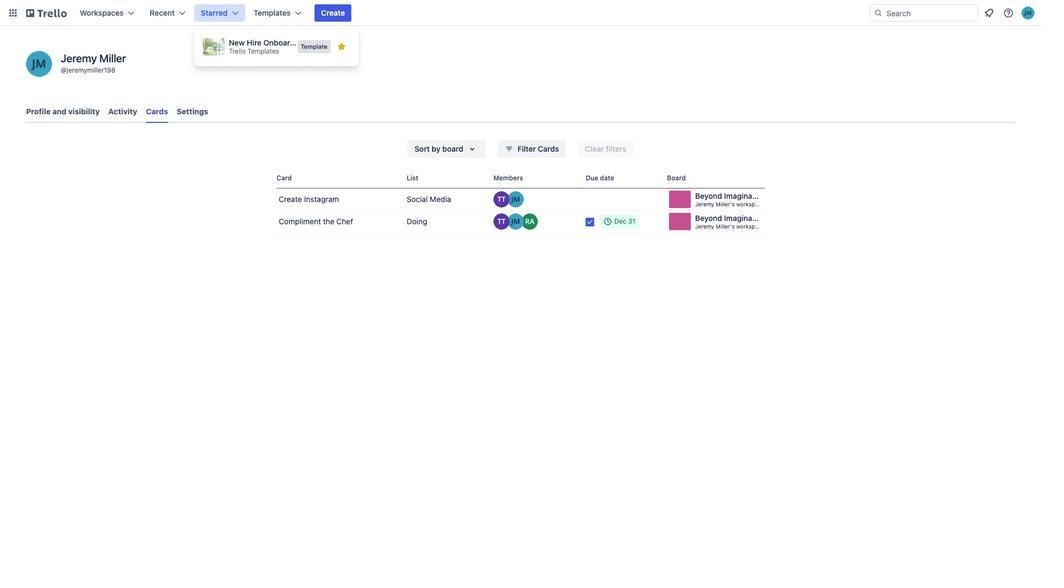 Task type: describe. For each thing, give the bounding box(es) containing it.
social
[[407, 195, 428, 204]]

1 beyond imagination jeremy miller's workspace from the top
[[695, 191, 766, 208]]

jeremy miller (jeremymiller198) image for social media
[[508, 191, 524, 208]]

templates inside new hire onboarding trello templates
[[248, 47, 279, 55]]

board
[[443, 144, 463, 153]]

list
[[407, 174, 419, 182]]

starred
[[201, 8, 228, 17]]

jeremymiller198
[[67, 66, 115, 74]]

ruby anderson (rubyanderson7) image
[[522, 214, 538, 230]]

visibility
[[68, 107, 100, 116]]

due
[[586, 174, 598, 182]]

filter
[[518, 144, 536, 153]]

starred icon image
[[337, 42, 346, 51]]

2 imagination from the top
[[724, 214, 766, 223]]

Search field
[[883, 5, 978, 21]]

dec 31
[[615, 217, 636, 226]]

recent
[[150, 8, 175, 17]]

templates inside popup button
[[254, 8, 291, 17]]

card
[[277, 174, 292, 182]]

jeremy miller (jeremymiller198) image for doing
[[508, 214, 524, 230]]

settings link
[[177, 102, 208, 121]]

miller
[[99, 52, 126, 65]]

starred button
[[194, 4, 245, 22]]

media
[[430, 195, 451, 204]]

onboarding
[[264, 38, 306, 47]]

search image
[[874, 9, 883, 17]]

1 horizontal spatial jeremy miller (jeremymiller198) image
[[1022, 7, 1035, 20]]

@
[[61, 66, 67, 74]]

chef
[[336, 217, 353, 226]]

board
[[667, 174, 686, 182]]

create for create
[[321, 8, 345, 17]]

sort by board
[[415, 144, 463, 153]]

doing
[[407, 217, 427, 226]]

the
[[323, 217, 334, 226]]

template
[[301, 43, 328, 50]]

filter cards button
[[498, 140, 566, 158]]

1 miller's from the top
[[716, 201, 735, 208]]

profile and visibility
[[26, 107, 100, 116]]

trello
[[229, 47, 246, 55]]

31
[[628, 217, 636, 226]]

profile and visibility link
[[26, 102, 100, 121]]

create for create instagram
[[279, 195, 302, 204]]

jeremy miller @ jeremymiller198
[[61, 52, 126, 74]]

activity
[[108, 107, 137, 116]]

0 notifications image
[[983, 7, 996, 20]]

new hire onboarding trello templates
[[229, 38, 306, 55]]



Task type: locate. For each thing, give the bounding box(es) containing it.
create
[[321, 8, 345, 17], [279, 195, 302, 204]]

0 vertical spatial templates
[[254, 8, 291, 17]]

dec
[[615, 217, 627, 226]]

hire
[[247, 38, 262, 47]]

sort by board button
[[408, 140, 485, 158]]

create button
[[315, 4, 352, 22]]

1 jeremy miller (jeremymiller198) image from the top
[[508, 191, 524, 208]]

1 beyond from the top
[[695, 191, 722, 201]]

terry turtle (terryturtle) image
[[494, 214, 510, 230]]

templates right trello
[[248, 47, 279, 55]]

cards inside button
[[538, 144, 559, 153]]

switch to… image
[[8, 8, 18, 18]]

templates
[[254, 8, 291, 17], [248, 47, 279, 55]]

jeremy miller (jeremymiller198) image
[[1022, 7, 1035, 20], [26, 51, 52, 77]]

1 vertical spatial jeremy miller (jeremymiller198) image
[[26, 51, 52, 77]]

create inside create instagram link
[[279, 195, 302, 204]]

members
[[494, 174, 523, 182]]

1 vertical spatial jeremy miller (jeremymiller198) image
[[508, 214, 524, 230]]

workspaces button
[[73, 4, 141, 22]]

2 jeremy miller (jeremymiller198) image from the top
[[508, 214, 524, 230]]

0 vertical spatial jeremy miller (jeremymiller198) image
[[1022, 7, 1035, 20]]

cards right filter
[[538, 144, 559, 153]]

jeremy miller (jeremymiller198) image left @
[[26, 51, 52, 77]]

workspace
[[737, 201, 765, 208], [737, 223, 765, 230]]

and
[[52, 107, 66, 116]]

new
[[229, 38, 245, 47]]

jeremy miller (jeremymiller198) image
[[508, 191, 524, 208], [508, 214, 524, 230]]

back to home image
[[26, 4, 67, 22]]

create instagram
[[279, 195, 339, 204]]

2 vertical spatial jeremy
[[695, 223, 714, 230]]

2 beyond imagination jeremy miller's workspace from the top
[[695, 214, 766, 230]]

create up starred icon
[[321, 8, 345, 17]]

1 vertical spatial jeremy
[[695, 201, 714, 208]]

0 vertical spatial jeremy
[[61, 52, 97, 65]]

beyond
[[695, 191, 722, 201], [695, 214, 722, 223]]

1 horizontal spatial create
[[321, 8, 345, 17]]

jeremy miller (jeremymiller198) image down the members
[[508, 191, 524, 208]]

cards
[[146, 107, 168, 116], [538, 144, 559, 153]]

0 vertical spatial cards
[[146, 107, 168, 116]]

imagination
[[724, 191, 766, 201], [724, 214, 766, 223]]

beyond imagination jeremy miller's workspace
[[695, 191, 766, 208], [695, 214, 766, 230]]

cards link
[[146, 102, 168, 123]]

create inside 'create' button
[[321, 8, 345, 17]]

1 vertical spatial cards
[[538, 144, 559, 153]]

clear
[[585, 144, 604, 153]]

activity link
[[108, 102, 137, 121]]

due date
[[586, 174, 614, 182]]

date
[[600, 174, 614, 182]]

jeremy
[[61, 52, 97, 65], [695, 201, 714, 208], [695, 223, 714, 230]]

0 vertical spatial workspace
[[737, 201, 765, 208]]

0 vertical spatial beyond
[[695, 191, 722, 201]]

1 vertical spatial workspace
[[737, 223, 765, 230]]

0 vertical spatial miller's
[[716, 201, 735, 208]]

templates up the onboarding
[[254, 8, 291, 17]]

miller's
[[716, 201, 735, 208], [716, 223, 735, 230]]

recent button
[[143, 4, 192, 22]]

1 vertical spatial beyond
[[695, 214, 722, 223]]

primary element
[[0, 0, 1041, 26]]

filter cards
[[518, 144, 559, 153]]

settings
[[177, 107, 208, 116]]

compliment the chef
[[279, 217, 353, 226]]

clear filters button
[[579, 140, 633, 158]]

clear filters
[[585, 144, 627, 153]]

terry turtle (terryturtle) image
[[494, 191, 510, 208]]

jeremy inside jeremy miller @ jeremymiller198
[[61, 52, 97, 65]]

0 vertical spatial beyond imagination jeremy miller's workspace
[[695, 191, 766, 208]]

open information menu image
[[1003, 8, 1014, 18]]

2 workspace from the top
[[737, 223, 765, 230]]

0 horizontal spatial jeremy miller (jeremymiller198) image
[[26, 51, 52, 77]]

filters
[[606, 144, 627, 153]]

cards right the 'activity'
[[146, 107, 168, 116]]

profile
[[26, 107, 51, 116]]

0 vertical spatial imagination
[[724, 191, 766, 201]]

compliment the chef link
[[277, 211, 402, 233]]

instagram
[[304, 195, 339, 204]]

templates button
[[247, 4, 308, 22]]

jeremy miller (jeremymiller198) image down terry turtle (terryturtle) icon
[[508, 214, 524, 230]]

jeremy miller (jeremymiller198) image right the open information menu image
[[1022, 7, 1035, 20]]

1 vertical spatial miller's
[[716, 223, 735, 230]]

2 beyond from the top
[[695, 214, 722, 223]]

1 vertical spatial beyond imagination jeremy miller's workspace
[[695, 214, 766, 230]]

0 vertical spatial jeremy miller (jeremymiller198) image
[[508, 191, 524, 208]]

2 miller's from the top
[[716, 223, 735, 230]]

0 horizontal spatial create
[[279, 195, 302, 204]]

1 vertical spatial create
[[279, 195, 302, 204]]

1 imagination from the top
[[724, 191, 766, 201]]

by
[[432, 144, 441, 153]]

create instagram link
[[277, 189, 402, 210]]

0 vertical spatial create
[[321, 8, 345, 17]]

1 horizontal spatial cards
[[538, 144, 559, 153]]

social media
[[407, 195, 451, 204]]

1 vertical spatial imagination
[[724, 214, 766, 223]]

1 workspace from the top
[[737, 201, 765, 208]]

sort
[[415, 144, 430, 153]]

compliment
[[279, 217, 321, 226]]

0 horizontal spatial cards
[[146, 107, 168, 116]]

create down card
[[279, 195, 302, 204]]

workspaces
[[80, 8, 124, 17]]

1 vertical spatial templates
[[248, 47, 279, 55]]



Task type: vqa. For each thing, say whether or not it's contained in the screenshot.
ADD BOARD 'ICON' on the left top
no



